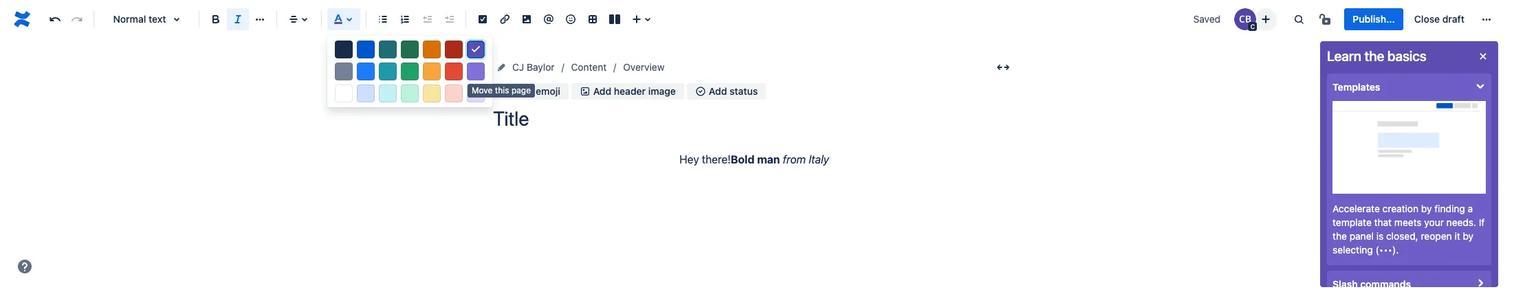 Task type: vqa. For each thing, say whether or not it's contained in the screenshot.
right Help icon
no



Task type: describe. For each thing, give the bounding box(es) containing it.
emoji
[[536, 85, 560, 97]]

redo ⌘⇧z image
[[69, 11, 85, 28]]

Light red radio
[[445, 85, 463, 102]]

slash commands
[[1333, 278, 1411, 290]]

emoji image
[[562, 11, 579, 28]]

close draft button
[[1406, 8, 1473, 30]]

align center image
[[285, 11, 302, 28]]

Red radio
[[445, 63, 463, 80]]

Dark gray radio
[[335, 41, 353, 58]]

no restrictions image
[[1318, 11, 1335, 28]]

2 option group from the top
[[327, 61, 492, 83]]

action item image
[[474, 11, 491, 28]]

your
[[1424, 217, 1444, 228]]

Yellow radio
[[423, 63, 441, 80]]

undo ⌘z image
[[47, 11, 63, 28]]

commands
[[1360, 278, 1411, 290]]

close draft
[[1414, 13, 1465, 25]]

add header image
[[593, 85, 676, 97]]

bullet list ⌘⇧8 image
[[375, 11, 391, 28]]

content
[[571, 61, 607, 73]]

reopen
[[1421, 230, 1452, 242]]

more image
[[1478, 11, 1495, 28]]

more formatting image
[[252, 11, 268, 28]]

find and replace image
[[1291, 11, 1307, 28]]

publish...
[[1353, 13, 1395, 25]]

the inside accelerate creation by finding a template that meets your needs. if the panel is closed, reopen it by selecting (•••).
[[1333, 230, 1347, 242]]

Dark purple radio
[[467, 41, 485, 58]]

0 horizontal spatial by
[[1421, 203, 1432, 215]]

move
[[472, 85, 493, 96]]

(•••).
[[1375, 244, 1399, 256]]

overview link
[[623, 59, 664, 76]]

slash commands button
[[1327, 271, 1491, 294]]

needs.
[[1446, 217, 1476, 228]]

from
[[783, 153, 806, 166]]

image
[[648, 85, 676, 97]]

0 vertical spatial the
[[1364, 48, 1384, 64]]

finding
[[1434, 203, 1465, 215]]

numbered list ⌘⇧7 image
[[397, 11, 413, 28]]

Light green radio
[[401, 85, 419, 102]]

creation
[[1382, 203, 1418, 215]]

italic ⌘i image
[[230, 11, 246, 28]]

1 horizontal spatial by
[[1463, 230, 1474, 242]]

panel
[[1349, 230, 1374, 242]]

is
[[1376, 230, 1384, 242]]

Dark red radio
[[445, 41, 463, 58]]

page
[[511, 85, 531, 96]]

move this page image
[[496, 62, 507, 73]]

meets
[[1394, 217, 1422, 228]]

confluence image
[[11, 8, 33, 30]]

hey
[[680, 153, 699, 166]]

image icon image
[[579, 86, 590, 97]]

content link
[[571, 59, 607, 76]]

help image
[[17, 259, 33, 275]]

accelerate
[[1333, 203, 1380, 215]]

add status
[[709, 85, 758, 97]]

that
[[1374, 217, 1392, 228]]

cj
[[512, 61, 524, 73]]

normal text
[[113, 13, 166, 25]]

draft
[[1442, 13, 1465, 25]]

slash
[[1333, 278, 1358, 290]]

Dark green radio
[[401, 41, 419, 58]]

add emoji button
[[493, 83, 568, 100]]

Light blue radio
[[357, 85, 375, 102]]



Task type: locate. For each thing, give the bounding box(es) containing it.
cj baylor
[[512, 61, 555, 73]]

make page full-width image
[[995, 59, 1011, 76]]

add for add emoji
[[515, 85, 533, 97]]

add right image icon
[[593, 85, 611, 97]]

Light yellow radio
[[423, 85, 441, 102]]

Teal radio
[[379, 63, 397, 80]]

the down template
[[1333, 230, 1347, 242]]

bold
[[731, 153, 754, 166]]

basics
[[1387, 48, 1426, 64]]

outdent ⇧tab image
[[419, 11, 435, 28]]

0 vertical spatial by
[[1421, 203, 1432, 215]]

indent tab image
[[441, 11, 457, 28]]

add right this
[[515, 85, 533, 97]]

text
[[149, 13, 166, 25]]

bold ⌘b image
[[208, 11, 224, 28]]

Light teal radio
[[379, 85, 397, 102]]

add inside popup button
[[709, 85, 727, 97]]

0 horizontal spatial add
[[515, 85, 533, 97]]

italy
[[809, 153, 829, 166]]

publish... button
[[1344, 8, 1403, 30]]

the right "learn"
[[1364, 48, 1384, 64]]

template
[[1333, 217, 1372, 228]]

accelerate creation by finding a template that meets your needs. if the panel is closed, reopen it by selecting (•••).
[[1333, 203, 1485, 256]]

add header image button
[[571, 83, 684, 100]]

2 add from the left
[[593, 85, 611, 97]]

Green radio
[[401, 63, 419, 80]]

invite to edit image
[[1258, 11, 1274, 27]]

overview
[[623, 61, 664, 73]]

add for add header image
[[593, 85, 611, 97]]

close image
[[1475, 48, 1491, 65]]

layouts image
[[606, 11, 623, 28]]

add emoji
[[515, 85, 560, 97]]

if
[[1479, 217, 1485, 228]]

saved
[[1193, 13, 1221, 25]]

1 option group from the top
[[327, 39, 492, 61]]

header
[[614, 85, 646, 97]]

Dark blue radio
[[357, 41, 375, 58]]

by
[[1421, 203, 1432, 215], [1463, 230, 1474, 242]]

normal
[[113, 13, 146, 25]]

learn the basics
[[1327, 48, 1426, 64]]

Purple radio
[[467, 63, 485, 80]]

cj baylor link
[[512, 59, 555, 76]]

Blue radio
[[357, 63, 375, 80]]

this
[[495, 85, 509, 96]]

3 add from the left
[[709, 85, 727, 97]]

1 horizontal spatial the
[[1364, 48, 1384, 64]]

table image
[[584, 11, 601, 28]]

2 horizontal spatial add
[[709, 85, 727, 97]]

templates button
[[1327, 74, 1491, 101]]

move this page
[[472, 85, 531, 96]]

White radio
[[335, 85, 353, 102]]

1 horizontal spatial add
[[593, 85, 611, 97]]

Give this page a title text field
[[493, 107, 1016, 130]]

add image, video, or file image
[[518, 11, 535, 28]]

a
[[1468, 203, 1473, 215]]

closed,
[[1386, 230, 1418, 242]]

add left status at the top
[[709, 85, 727, 97]]

link image
[[496, 11, 513, 28]]

3 option group from the top
[[327, 83, 492, 105]]

Main content area, start typing to enter text. text field
[[493, 151, 1016, 169]]

hey there! bold man from italy
[[680, 153, 829, 166]]

the
[[1364, 48, 1384, 64], [1333, 230, 1347, 242]]

Dark teal radio
[[379, 41, 397, 58]]

1 vertical spatial the
[[1333, 230, 1347, 242]]

normal text button
[[100, 4, 193, 34]]

selecting
[[1333, 244, 1373, 256]]

mention image
[[540, 11, 557, 28]]

templates
[[1333, 81, 1380, 93]]

cj baylor image
[[1234, 8, 1256, 30]]

0 horizontal spatial the
[[1333, 230, 1347, 242]]

Light gray radio
[[335, 63, 353, 80]]

option group down green option
[[327, 83, 492, 105]]

add inside button
[[593, 85, 611, 97]]

close
[[1414, 13, 1440, 25]]

man
[[757, 153, 780, 166]]

option group down dark green "radio"
[[327, 61, 492, 83]]

confluence image
[[11, 8, 33, 30]]

status
[[730, 85, 758, 97]]

there!
[[702, 153, 731, 166]]

by up your
[[1421, 203, 1432, 215]]

add for add status
[[709, 85, 727, 97]]

add status button
[[687, 83, 766, 100]]

add inside dropdown button
[[515, 85, 533, 97]]

option group up green option
[[327, 39, 492, 61]]

1 vertical spatial by
[[1463, 230, 1474, 242]]

by right it on the right bottom of page
[[1463, 230, 1474, 242]]

it
[[1454, 230, 1460, 242]]

Orange radio
[[423, 41, 441, 58]]

Light purple radio
[[467, 85, 485, 102]]

baylor
[[527, 61, 555, 73]]

option group
[[327, 39, 492, 61], [327, 61, 492, 83], [327, 83, 492, 105]]

learn
[[1327, 48, 1361, 64]]

dark purple image
[[468, 41, 484, 58]]

add
[[515, 85, 533, 97], [593, 85, 611, 97], [709, 85, 727, 97]]

1 add from the left
[[515, 85, 533, 97]]



